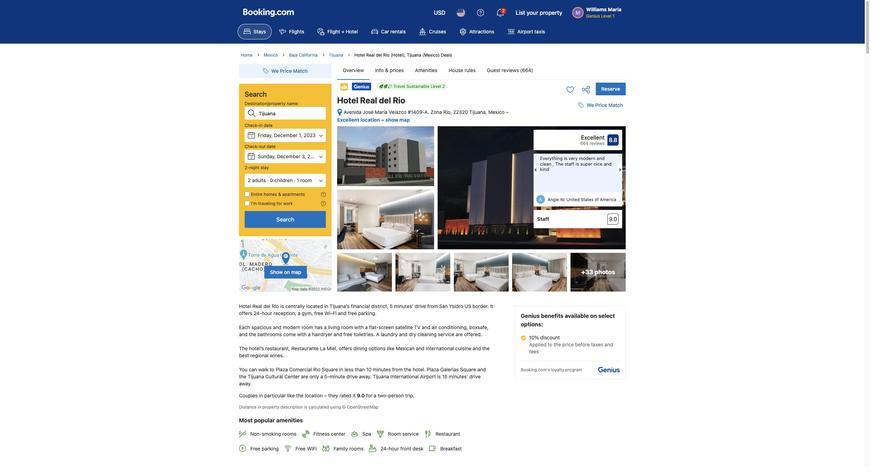 Task type: describe. For each thing, give the bounding box(es) containing it.
modern inside everything is very modern and clean , the staff is super nice and kind
[[579, 156, 596, 161]]

america
[[600, 197, 617, 202]]

3,
[[302, 153, 306, 159]]

and up cleaning at the bottom of page
[[422, 324, 431, 330]]

previous image
[[533, 168, 537, 172]]

search inside button
[[277, 216, 294, 223]]

and down satellite
[[399, 331, 408, 337]]

2023 for friday, december 1, 2023
[[304, 132, 316, 138]]

5-
[[325, 374, 330, 380]]

mexican
[[396, 346, 415, 351]]

can
[[249, 367, 257, 373]]

1 vertical spatial service
[[403, 431, 419, 437]]

0 horizontal spatial drive
[[347, 374, 358, 380]]

offered.
[[464, 331, 482, 337]]

guest
[[487, 67, 501, 73]]

rated
[[340, 393, 352, 399]]

match inside search section
[[293, 68, 308, 74]]

2 for 2
[[503, 8, 505, 13]]

del for hotel real del rio (hotel), tijuana (mexico) deals
[[376, 52, 382, 58]]

cruises link
[[414, 24, 452, 39]]

most popular amenities
[[239, 417, 303, 424]]

room right living
[[341, 324, 353, 330]]

maria
[[608, 6, 622, 12]]

1 vertical spatial 2
[[443, 84, 445, 89]]

to inside '10% discount applied to the price before taxes and fees'
[[548, 342, 553, 348]]

tijuana down can
[[248, 374, 264, 380]]

1 vertical spatial location
[[305, 393, 323, 399]]

cleaning
[[418, 331, 437, 337]]

0 horizontal spatial level
[[431, 84, 441, 89]]

select
[[599, 313, 615, 319]]

free down financial
[[348, 310, 357, 316]]

sunday,
[[258, 153, 276, 159]]

1,
[[299, 132, 303, 138]]

excellent 664 reviews
[[581, 134, 605, 146]]

couples in particular like the location – they rated it 9.0 for a two-person trip.
[[239, 393, 415, 399]]

2 · from the left
[[294, 177, 296, 183]]

0 vertical spatial away.
[[359, 374, 372, 380]]

the down you
[[239, 374, 247, 380]]

a right has
[[324, 324, 327, 330]]

rio for hotel real del rio is centrally located in tijuana's financial district, 5 minutes' drive from san ysidro us border. it offers 24-hour reception, a gym, free wi-fi and free parking. each spacious and modern room has a living room with a flat-screen satellite tv and air conditioning, boxsafe, and the bathrooms come with a hairdryer and free toiletries. a laundry and dry cleaning service are offered. the hotel's restaurant, restaurante la miel, offers dining options like mexican and international cuisine and the best regional wines. you can walk to plaza comercial rio square in less than 10 minutes from the hotel. plaza galerias square and the tijuana cultural center are only a 5-minute drive away. tijuana international airport is 15 minutes' drive away.
[[272, 303, 279, 309]]

financial
[[351, 303, 370, 309]]

0 vertical spatial &
[[385, 67, 389, 73]]

your account menu williams maria genius level 1 element
[[573, 3, 625, 19]]

like inside hotel real del rio is centrally located in tijuana's financial district, 5 minutes' drive from san ysidro us border. it offers 24-hour reception, a gym, free wi-fi and free parking. each spacious and modern room has a living room with a flat-screen satellite tv and air conditioning, boxsafe, and the bathrooms come with a hairdryer and free toiletries. a laundry and dry cleaning service are offered. the hotel's restaurant, restaurante la miel, offers dining options like mexican and international cuisine and the best regional wines. you can walk to plaza comercial rio square in less than 10 minutes from the hotel. plaza galerias square and the tijuana cultural center are only a 5-minute drive away. tijuana international airport is 15 minutes' drive away.
[[387, 346, 395, 351]]

located
[[306, 303, 323, 309]]

traveling
[[258, 201, 276, 206]]

excellent location – show map button
[[337, 117, 410, 123]]

1 vertical spatial for
[[366, 393, 373, 399]]

front
[[401, 446, 412, 452]]

tijuana down minutes
[[373, 374, 389, 380]]

fitness center
[[314, 431, 346, 437]]

1 vertical spatial minutes'
[[449, 374, 468, 380]]

+33
[[582, 268, 594, 276]]

hotel for hotel real del rio
[[337, 95, 359, 105]]

free down located
[[315, 310, 324, 316]]

2 plaza from the left
[[427, 367, 439, 373]]

on inside search section
[[284, 269, 290, 275]]

1 vertical spatial away.
[[239, 381, 252, 387]]

0 horizontal spatial like
[[287, 393, 295, 399]]

nice
[[594, 161, 603, 167]]

la
[[320, 346, 326, 351]]

0 horizontal spatial we price match button
[[260, 65, 311, 77]]

booking.com image
[[243, 8, 294, 17]]

1 horizontal spatial hour
[[389, 446, 399, 452]]

tijuana link
[[329, 52, 343, 58]]

airport inside hotel real del rio is centrally located in tijuana's financial district, 5 minutes' drive from san ysidro us border. it offers 24-hour reception, a gym, free wi-fi and free parking. each spacious and modern room has a living room with a flat-screen satellite tv and air conditioning, boxsafe, and the bathrooms come with a hairdryer and free toiletries. a laundry and dry cleaning service are offered. the hotel's restaurant, restaurante la miel, offers dining options like mexican and international cuisine and the best regional wines. you can walk to plaza comercial rio square in less than 10 minutes from the hotel. plaza galerias square and the tijuana cultural center are only a 5-minute drive away. tijuana international airport is 15 minutes' drive away.
[[420, 374, 436, 380]]

0 horizontal spatial mexico
[[264, 52, 278, 58]]

location inside avenida josé maría velazco #1409-a. zona río, 22320 tijuana, mexico – excellent location – show map
[[361, 117, 380, 123]]

rio for hotel real del rio (hotel), tijuana (mexico) deals
[[383, 52, 390, 58]]

adults
[[252, 177, 266, 183]]

0 vertical spatial –
[[506, 109, 509, 115]]

for inside search section
[[277, 201, 282, 206]]

the inside '10% discount applied to the price before taxes and fees'
[[554, 342, 561, 348]]

and right fi
[[338, 310, 347, 316]]

rio up only
[[314, 367, 321, 373]]

genius inside genius benefits available on select options:
[[521, 313, 540, 319]]

family rooms
[[334, 446, 364, 452]]

flight + hotel
[[328, 28, 358, 34]]

entire homes & apartments
[[251, 192, 305, 197]]

the up description
[[296, 393, 304, 399]]

apartments
[[283, 192, 305, 197]]

taxes
[[592, 342, 604, 348]]

flights
[[289, 28, 304, 34]]

10%
[[530, 335, 539, 341]]

in for date
[[259, 123, 263, 128]]

hotel for hotel real del rio is centrally located in tijuana's financial district, 5 minutes' drive from san ysidro us border. it offers 24-hour reception, a gym, free wi-fi and free parking. each spacious and modern room has a living room with a flat-screen satellite tv and air conditioning, boxsafe, and the bathrooms come with a hairdryer and free toiletries. a laundry and dry cleaning service are offered. the hotel's restaurant, restaurante la miel, offers dining options like mexican and international cuisine and the best regional wines. you can walk to plaza comercial rio square in less than 10 minutes from the hotel. plaza galerias square and the tijuana cultural center are only a 5-minute drive away. tijuana international airport is 15 minutes' drive away.
[[239, 303, 251, 309]]

avenida josé maría velazco #1409-a. zona río, 22320 tijuana, mexico – excellent location – show map
[[337, 109, 509, 123]]

1 inside williams maria genius level 1
[[613, 13, 615, 19]]

toiletries.
[[354, 331, 375, 337]]

is left very
[[564, 156, 568, 161]]

amenities
[[415, 67, 438, 73]]

1 horizontal spatial 9.0
[[610, 216, 618, 222]]

booking.com's loyalty program
[[521, 367, 583, 373]]

cuisine
[[456, 346, 472, 351]]

tijuana right "(hotel),"
[[407, 52, 422, 58]]

come
[[283, 331, 296, 337]]

san
[[440, 303, 448, 309]]

in for property
[[258, 405, 261, 410]]

photos
[[595, 268, 616, 276]]

best
[[239, 353, 249, 359]]

0 horizontal spatial are
[[301, 374, 308, 380]]

15
[[442, 374, 448, 380]]

a
[[376, 331, 380, 337]]

the up international
[[404, 367, 412, 373]]

del for hotel real del rio is centrally located in tijuana's financial district, 5 minutes' drive from san ysidro us border. it offers 24-hour reception, a gym, free wi-fi and free parking. each spacious and modern room has a living room with a flat-screen satellite tv and air conditioning, boxsafe, and the bathrooms come with a hairdryer and free toiletries. a laundry and dry cleaning service are offered. the hotel's restaurant, restaurante la miel, offers dining options like mexican and international cuisine and the best regional wines. you can walk to plaza comercial rio square in less than 10 minutes from the hotel. plaza galerias square and the tijuana cultural center are only a 5-minute drive away. tijuana international airport is 15 minutes' drive away.
[[264, 303, 271, 309]]

real for hotel real del rio is centrally located in tijuana's financial district, 5 minutes' drive from san ysidro us border. it offers 24-hour reception, a gym, free wi-fi and free parking. each spacious and modern room has a living room with a flat-screen satellite tv and air conditioning, boxsafe, and the bathrooms come with a hairdryer and free toiletries. a laundry and dry cleaning service are offered. the hotel's restaurant, restaurante la miel, offers dining options like mexican and international cuisine and the best regional wines. you can walk to plaza comercial rio square in less than 10 minutes from the hotel. plaza galerias square and the tijuana cultural center are only a 5-minute drive away. tijuana international airport is 15 minutes' drive away.
[[253, 303, 262, 309]]

info
[[375, 67, 384, 73]]

2 for 2 adults · 0 children · 1 room
[[248, 177, 251, 183]]

1 vertical spatial with
[[297, 331, 307, 337]]

wifi
[[307, 446, 317, 452]]

and down living
[[334, 331, 342, 337]]

sustainable
[[407, 84, 430, 89]]

1 plaza from the left
[[276, 367, 288, 373]]

genius inside williams maria genius level 1
[[587, 13, 600, 19]]

regional
[[251, 353, 269, 359]]

1 vertical spatial 9.0
[[357, 393, 365, 399]]

trip.
[[406, 393, 415, 399]]

excellent inside excellent 664 reviews
[[581, 134, 605, 141]]

available
[[565, 313, 589, 319]]

airport taxis link
[[502, 24, 551, 39]]

and right mexican
[[416, 346, 425, 351]]

Where are you going? field
[[256, 107, 326, 120]]

screen
[[379, 324, 394, 330]]

map inside avenida josé maría velazco #1409-a. zona río, 22320 tijuana, mexico – excellent location – show map
[[400, 117, 410, 123]]

is up reception, at the left bottom
[[280, 303, 284, 309]]

conditioning,
[[439, 324, 468, 330]]

everything is very modern and clean , the staff is super nice and kind
[[540, 156, 612, 172]]

staff
[[565, 161, 575, 167]]

reserve button
[[596, 83, 626, 95]]

the down the each
[[249, 331, 256, 337]]

i'm traveling for work
[[251, 201, 293, 206]]

restaurante
[[292, 346, 319, 351]]

is right staff
[[576, 161, 580, 167]]

in for particular
[[259, 393, 263, 399]]

1 vertical spatial offers
[[339, 346, 352, 351]]

property for in
[[263, 405, 280, 410]]

1 · from the left
[[267, 177, 269, 183]]

genius benefits available on select options:
[[521, 313, 615, 328]]

1 horizontal spatial price
[[596, 102, 608, 108]]

24- inside hotel real del rio is centrally located in tijuana's financial district, 5 minutes' drive from san ysidro us border. it offers 24-hour reception, a gym, free wi-fi and free parking. each spacious and modern room has a living room with a flat-screen satellite tv and air conditioning, boxsafe, and the bathrooms come with a hairdryer and free toiletries. a laundry and dry cleaning service are offered. the hotel's restaurant, restaurante la miel, offers dining options like mexican and international cuisine and the best regional wines. you can walk to plaza comercial rio square in less than 10 minutes from the hotel. plaza galerias square and the tijuana cultural center are only a 5-minute drive away. tijuana international airport is 15 minutes' drive away.
[[254, 310, 262, 316]]

1 inside dropdown button
[[297, 177, 299, 183]]

date for check-in date
[[264, 123, 273, 128]]

a left two-
[[374, 393, 377, 399]]

cultural
[[266, 374, 283, 380]]

0 horizontal spatial 1
[[251, 134, 252, 138]]

2 adults · 0 children · 1 room
[[248, 177, 312, 183]]

minutes
[[373, 367, 391, 373]]

#1409-
[[408, 109, 425, 115]]

and up bathrooms
[[273, 324, 282, 330]]

center
[[285, 374, 300, 380]]

search section
[[236, 58, 335, 292]]

we inside search section
[[272, 68, 279, 74]]

scored 9.0 element
[[608, 214, 619, 225]]

deals
[[441, 52, 452, 58]]

property for your
[[540, 9, 563, 16]]

flight + hotel link
[[312, 24, 364, 39]]

2 horizontal spatial drive
[[470, 374, 481, 380]]

tijuana,
[[470, 109, 487, 115]]

the down boxsafe,
[[483, 346, 490, 351]]

united
[[567, 197, 580, 202]]

zona
[[431, 109, 442, 115]]

hairdryer
[[312, 331, 333, 337]]

a up toiletries.
[[365, 324, 368, 330]]

bathrooms
[[258, 331, 282, 337]]

and down the each
[[239, 331, 248, 337]]

stays
[[254, 28, 266, 34]]

a down centrally
[[298, 310, 301, 316]]

date for check-out date
[[267, 144, 276, 149]]

staff
[[538, 216, 550, 222]]

destination/property name:
[[245, 101, 299, 106]]

attractions
[[470, 28, 495, 34]]

scored 8.8 element
[[608, 134, 619, 146]]

1 vertical spatial 24-
[[381, 446, 389, 452]]

and inside '10% discount applied to the price before taxes and fees'
[[605, 342, 613, 348]]

1 horizontal spatial are
[[456, 331, 463, 337]]

0 vertical spatial with
[[354, 324, 364, 330]]

excellent inside avenida josé maría velazco #1409-a. zona río, 22320 tijuana, mexico – excellent location – show map
[[337, 117, 360, 123]]



Task type: vqa. For each thing, say whether or not it's contained in the screenshot.
FLY AWAY TO YOUR DREAM HOLIDAY image at the right
no



Task type: locate. For each thing, give the bounding box(es) containing it.
plaza right hotel.
[[427, 367, 439, 373]]

mexico
[[264, 52, 278, 58], [489, 109, 505, 115]]

baja california link
[[289, 52, 318, 58]]

distance in property description is calculated using © openstreetmap
[[239, 405, 379, 410]]

río,
[[444, 109, 452, 115]]

josé
[[363, 109, 374, 115]]

room left has
[[302, 324, 314, 330]]

genius up options:
[[521, 313, 540, 319]]

valign  initial image
[[340, 83, 349, 91]]

hotel up the each
[[239, 303, 251, 309]]

if you select this option, we'll show you popular business travel features like breakfast, wifi and free parking. image
[[321, 201, 326, 206], [321, 201, 326, 206]]

reviews inside excellent 664 reviews
[[590, 141, 605, 146]]

1 horizontal spatial service
[[438, 331, 455, 337]]

cruises
[[429, 28, 446, 34]]

0 vertical spatial on
[[284, 269, 290, 275]]

center
[[331, 431, 346, 437]]

info & prices
[[375, 67, 404, 73]]

like
[[387, 346, 395, 351], [287, 393, 295, 399]]

& right info on the left of page
[[385, 67, 389, 73]]

description
[[281, 405, 303, 410]]

mexico inside avenida josé maría velazco #1409-a. zona río, 22320 tijuana, mexico – excellent location – show map
[[489, 109, 505, 115]]

0 horizontal spatial 2
[[248, 177, 251, 183]]

hotel for hotel real del rio (hotel), tijuana (mexico) deals
[[355, 52, 365, 58]]

0 horizontal spatial free
[[250, 446, 261, 452]]

loyalty
[[552, 367, 565, 373]]

free left toiletries.
[[344, 331, 353, 337]]

each
[[239, 324, 250, 330]]

to inside hotel real del rio is centrally located in tijuana's financial district, 5 minutes' drive from san ysidro us border. it offers 24-hour reception, a gym, free wi-fi and free parking. each spacious and modern room has a living room with a flat-screen satellite tv and air conditioning, boxsafe, and the bathrooms come with a hairdryer and free toiletries. a laundry and dry cleaning service are offered. the hotel's restaurant, restaurante la miel, offers dining options like mexican and international cuisine and the best regional wines. you can walk to plaza comercial rio square in less than 10 minutes from the hotel. plaza galerias square and the tijuana cultural center are only a 5-minute drive away. tijuana international airport is 15 minutes' drive away.
[[270, 367, 275, 373]]

0 vertical spatial service
[[438, 331, 455, 337]]

we price match for leftmost we price match dropdown button
[[272, 68, 308, 74]]

your
[[527, 9, 539, 16]]

price
[[563, 342, 574, 348]]

del up info on the left of page
[[376, 52, 382, 58]]

0 horizontal spatial away.
[[239, 381, 252, 387]]

december for sunday,
[[277, 153, 301, 159]]

1 vertical spatial we price match button
[[576, 99, 626, 112]]

room inside dropdown button
[[300, 177, 312, 183]]

del for hotel real del rio
[[379, 95, 391, 105]]

we price match down reserve button
[[587, 102, 623, 108]]

search down work
[[277, 216, 294, 223]]

real up overview link
[[367, 52, 375, 58]]

amenities link
[[410, 61, 443, 80]]

and right cuisine
[[473, 346, 481, 351]]

popular
[[254, 417, 275, 424]]

2 horizontal spatial –
[[506, 109, 509, 115]]

discount
[[541, 335, 560, 341]]

0 horizontal spatial service
[[403, 431, 419, 437]]

most
[[239, 417, 253, 424]]

real for hotel real del rio (hotel), tijuana (mexico) deals
[[367, 52, 375, 58]]

drive down the 'less' at the left bottom
[[347, 374, 358, 380]]

map down velazco
[[400, 117, 410, 123]]

1 horizontal spatial with
[[354, 324, 364, 330]]

on inside genius benefits available on select options:
[[591, 313, 597, 319]]

distance
[[239, 405, 257, 410]]

the down discount
[[554, 342, 561, 348]]

2 left adults on the top
[[248, 177, 251, 183]]

the inside everything is very modern and clean , the staff is super nice and kind
[[556, 161, 564, 167]]

1 horizontal spatial match
[[609, 102, 623, 108]]

we price match down baja on the top of page
[[272, 68, 308, 74]]

1 horizontal spatial excellent
[[581, 134, 605, 141]]

modern inside hotel real del rio is centrally located in tijuana's financial district, 5 minutes' drive from san ysidro us border. it offers 24-hour reception, a gym, free wi-fi and free parking. each spacious and modern room has a living room with a flat-screen satellite tv and air conditioning, boxsafe, and the bathrooms come with a hairdryer and free toiletries. a laundry and dry cleaning service are offered. the hotel's restaurant, restaurante la miel, offers dining options like mexican and international cuisine and the best regional wines. you can walk to plaza comercial rio square in less than 10 minutes from the hotel. plaza galerias square and the tijuana cultural center are only a 5-minute drive away. tijuana international airport is 15 minutes' drive away.
[[283, 324, 301, 330]]

0 horizontal spatial reviews
[[502, 67, 519, 73]]

a.
[[425, 109, 429, 115]]

1 horizontal spatial we price match button
[[576, 99, 626, 112]]

and right nice
[[604, 161, 612, 167]]

i'm
[[251, 201, 257, 206]]

we price match button down baja on the top of page
[[260, 65, 311, 77]]

the inside hotel real del rio is centrally located in tijuana's financial district, 5 minutes' drive from san ysidro us border. it offers 24-hour reception, a gym, free wi-fi and free parking. each spacious and modern room has a living room with a flat-screen satellite tv and air conditioning, boxsafe, and the bathrooms come with a hairdryer and free toiletries. a laundry and dry cleaning service are offered. the hotel's restaurant, restaurante la miel, offers dining options like mexican and international cuisine and the best regional wines. you can walk to plaza comercial rio square in less than 10 minutes from the hotel. plaza galerias square and the tijuana cultural center are only a 5-minute drive away. tijuana international airport is 15 minutes' drive away.
[[239, 346, 248, 351]]

– right "tijuana,"
[[506, 109, 509, 115]]

1 vertical spatial rooms
[[350, 446, 364, 452]]

click to open map view image
[[337, 108, 343, 116]]

2023 for sunday, december 3, 2023
[[308, 153, 320, 159]]

0 vertical spatial 2023
[[304, 132, 316, 138]]

couples
[[239, 393, 258, 399]]

dry
[[409, 331, 417, 337]]

we'll show you stays where you can have the entire place to yourself image
[[321, 192, 326, 197], [321, 192, 326, 197]]

we price match inside search section
[[272, 68, 308, 74]]

states
[[581, 197, 594, 202]]

0 horizontal spatial 24-
[[254, 310, 262, 316]]

2 check- from the top
[[245, 144, 259, 149]]

and right taxes
[[605, 342, 613, 348]]

december for friday,
[[274, 132, 298, 138]]

1 check- from the top
[[245, 123, 259, 128]]

1 horizontal spatial map
[[400, 117, 410, 123]]

rules
[[465, 67, 476, 73]]

and right galerias
[[478, 367, 486, 373]]

mexico link
[[264, 52, 278, 58]]

children
[[275, 177, 293, 183]]

free left wifi
[[296, 446, 306, 452]]

0 horizontal spatial we
[[272, 68, 279, 74]]

hotel right +
[[346, 28, 358, 34]]

0 vertical spatial reviews
[[502, 67, 519, 73]]

info & prices link
[[370, 61, 410, 80]]

to down discount
[[548, 342, 553, 348]]

december left 1,
[[274, 132, 298, 138]]

service inside hotel real del rio is centrally located in tijuana's financial district, 5 minutes' drive from san ysidro us border. it offers 24-hour reception, a gym, free wi-fi and free parking. each spacious and modern room has a living room with a flat-screen satellite tv and air conditioning, boxsafe, and the bathrooms come with a hairdryer and free toiletries. a laundry and dry cleaning service are offered. the hotel's restaurant, restaurante la miel, offers dining options like mexican and international cuisine and the best regional wines. you can walk to plaza comercial rio square in less than 10 minutes from the hotel. plaza galerias square and the tijuana cultural center are only a 5-minute drive away. tijuana international airport is 15 minutes' drive away.
[[438, 331, 455, 337]]

free for free parking
[[250, 446, 261, 452]]

district,
[[371, 303, 389, 309]]

1 vertical spatial modern
[[283, 324, 301, 330]]

we price match for the rightmost we price match dropdown button
[[587, 102, 623, 108]]

5
[[390, 303, 393, 309]]

0 horizontal spatial minutes'
[[394, 303, 414, 309]]

family
[[334, 446, 348, 452]]

0 horizontal spatial ·
[[267, 177, 269, 183]]

0 horizontal spatial to
[[270, 367, 275, 373]]

away. up couples
[[239, 381, 252, 387]]

comercial
[[289, 367, 312, 373]]

property right your
[[540, 9, 563, 16]]

laundry
[[381, 331, 398, 337]]

1 vertical spatial are
[[301, 374, 308, 380]]

2 square from the left
[[460, 367, 476, 373]]

stays link
[[238, 24, 272, 39]]

· right children
[[294, 177, 296, 183]]

galerias
[[441, 367, 459, 373]]

mexico left baja on the top of page
[[264, 52, 278, 58]]

& inside search section
[[278, 192, 281, 197]]

fitness
[[314, 431, 330, 437]]

0 horizontal spatial airport
[[420, 374, 436, 380]]

1 vertical spatial airport
[[420, 374, 436, 380]]

1 horizontal spatial minutes'
[[449, 374, 468, 380]]

0 vertical spatial real
[[367, 52, 375, 58]]

rio
[[383, 52, 390, 58], [393, 95, 406, 105], [272, 303, 279, 309], [314, 367, 321, 373]]

1 vertical spatial excellent
[[581, 134, 605, 141]]

0 vertical spatial excellent
[[337, 117, 360, 123]]

it
[[490, 303, 493, 309]]

9.0 down 'america'
[[610, 216, 618, 222]]

1 vertical spatial like
[[287, 393, 295, 399]]

1 free from the left
[[250, 446, 261, 452]]

drive right '15'
[[470, 374, 481, 380]]

hotel up overview
[[355, 52, 365, 58]]

1 vertical spatial from
[[392, 367, 403, 373]]

real
[[367, 52, 375, 58], [360, 95, 377, 105], [253, 303, 262, 309]]

airport left taxis on the right top
[[518, 28, 534, 34]]

from left san
[[428, 303, 438, 309]]

1 horizontal spatial reviews
[[590, 141, 605, 146]]

1 horizontal spatial ·
[[294, 177, 296, 183]]

del up maría
[[379, 95, 391, 105]]

– down maría
[[381, 117, 384, 123]]

1 horizontal spatial we
[[587, 102, 594, 108]]

hotel real del rio (hotel), tijuana (mexico) deals
[[355, 52, 452, 58]]

is left '15'
[[437, 374, 441, 380]]

hour inside hotel real del rio is centrally located in tijuana's financial district, 5 minutes' drive from san ysidro us border. it offers 24-hour reception, a gym, free wi-fi and free parking. each spacious and modern room has a living room with a flat-screen satellite tv and air conditioning, boxsafe, and the bathrooms come with a hairdryer and free toiletries. a laundry and dry cleaning service are offered. the hotel's restaurant, restaurante la miel, offers dining options like mexican and international cuisine and the best regional wines. you can walk to plaza comercial rio square in less than 10 minutes from the hotel. plaza galerias square and the tijuana cultural center are only a 5-minute drive away. tijuana international airport is 15 minutes' drive away.
[[262, 310, 272, 316]]

0 vertical spatial location
[[361, 117, 380, 123]]

0 vertical spatial to
[[548, 342, 553, 348]]

1 horizontal spatial mexico
[[489, 109, 505, 115]]

· left 0 at the top left of page
[[267, 177, 269, 183]]

1 vertical spatial 2023
[[308, 153, 320, 159]]

0 horizontal spatial we price match
[[272, 68, 308, 74]]

1 horizontal spatial search
[[277, 216, 294, 223]]

0 horizontal spatial on
[[284, 269, 290, 275]]

1 horizontal spatial &
[[385, 67, 389, 73]]

2023 right 1,
[[304, 132, 316, 138]]

0 horizontal spatial price
[[280, 68, 292, 74]]

show
[[270, 269, 283, 275]]

free
[[250, 446, 261, 452], [296, 446, 306, 452]]

0 vertical spatial match
[[293, 68, 308, 74]]

check- for out
[[245, 144, 259, 149]]

room
[[388, 431, 401, 437]]

1 horizontal spatial drive
[[415, 303, 426, 309]]

0 horizontal spatial –
[[324, 393, 327, 399]]

the up best
[[239, 346, 248, 351]]

price inside search section
[[280, 68, 292, 74]]

rated excellent element
[[538, 133, 605, 142]]

dining
[[354, 346, 368, 351]]

square up 5-
[[322, 367, 338, 373]]

next image
[[620, 168, 624, 172]]

location up calculated
[[305, 393, 323, 399]]

1 vertical spatial property
[[263, 405, 280, 410]]

9.0
[[610, 216, 618, 222], [357, 393, 365, 399]]

level right sustainable
[[431, 84, 441, 89]]

1 vertical spatial price
[[596, 102, 608, 108]]

2 vertical spatial 1
[[297, 177, 299, 183]]

1 vertical spatial level
[[431, 84, 441, 89]]

the
[[249, 331, 256, 337], [554, 342, 561, 348], [483, 346, 490, 351], [404, 367, 412, 373], [239, 374, 247, 380], [296, 393, 304, 399]]

1 vertical spatial mexico
[[489, 109, 505, 115]]

booking.com's
[[521, 367, 550, 373]]

1 horizontal spatial the
[[556, 161, 564, 167]]

in inside search section
[[259, 123, 263, 128]]

0 vertical spatial date
[[264, 123, 273, 128]]

1 vertical spatial –
[[381, 117, 384, 123]]

1 vertical spatial check-
[[245, 144, 259, 149]]

is
[[564, 156, 568, 161], [576, 161, 580, 167], [280, 303, 284, 309], [437, 374, 441, 380], [304, 405, 308, 410]]

flat-
[[369, 324, 379, 330]]

a left hairdryer
[[308, 331, 311, 337]]

check-in date
[[245, 123, 273, 128]]

homes
[[264, 192, 277, 197]]

2 left list
[[503, 8, 505, 13]]

hour
[[262, 310, 272, 316], [389, 446, 399, 452]]

openstreetmap
[[347, 405, 379, 410]]

attractions link
[[454, 24, 501, 39]]

2 inside search section
[[248, 177, 251, 183]]

reviews right 664
[[590, 141, 605, 146]]

0 vertical spatial offers
[[239, 310, 252, 316]]

is left calculated
[[304, 405, 308, 410]]

service down conditioning,
[[438, 331, 455, 337]]

room up apartments
[[300, 177, 312, 183]]

like up description
[[287, 393, 295, 399]]

map inside search section
[[291, 269, 301, 275]]

0 horizontal spatial rooms
[[283, 431, 297, 437]]

1 down check-in date
[[251, 134, 252, 138]]

car rentals
[[381, 28, 406, 34]]

1 vertical spatial date
[[267, 144, 276, 149]]

tijuana up overview
[[329, 52, 343, 58]]

in left the 'less' at the left bottom
[[339, 367, 343, 373]]

map
[[400, 117, 410, 123], [291, 269, 301, 275]]

real inside hotel real del rio is centrally located in tijuana's financial district, 5 minutes' drive from san ysidro us border. it offers 24-hour reception, a gym, free wi-fi and free parking. each spacious and modern room has a living room with a flat-screen satellite tv and air conditioning, boxsafe, and the bathrooms come with a hairdryer and free toiletries. a laundry and dry cleaning service are offered. the hotel's restaurant, restaurante la miel, offers dining options like mexican and international cuisine and the best regional wines. you can walk to plaza comercial rio square in less than 10 minutes from the hotel. plaza galerias square and the tijuana cultural center are only a 5-minute drive away. tijuana international airport is 15 minutes' drive away.
[[253, 303, 262, 309]]

1 vertical spatial &
[[278, 192, 281, 197]]

0 vertical spatial minutes'
[[394, 303, 414, 309]]

drive up tv
[[415, 303, 426, 309]]

level down maria in the right of the page
[[602, 13, 612, 19]]

0 horizontal spatial offers
[[239, 310, 252, 316]]

real for hotel real del rio
[[360, 95, 377, 105]]

in right couples
[[259, 393, 263, 399]]

1 vertical spatial on
[[591, 313, 597, 319]]

rio for hotel real del rio
[[393, 95, 406, 105]]

1 vertical spatial we
[[587, 102, 594, 108]]

1 vertical spatial match
[[609, 102, 623, 108]]

24-hour front desk
[[381, 446, 424, 452]]

in up wi-
[[325, 303, 329, 309]]

0 vertical spatial we price match button
[[260, 65, 311, 77]]

show on map
[[270, 269, 301, 275]]

– left they on the left bottom of page
[[324, 393, 327, 399]]

1 square from the left
[[322, 367, 338, 373]]

angie
[[548, 197, 559, 202]]

1 vertical spatial december
[[277, 153, 301, 159]]

0 vertical spatial hour
[[262, 310, 272, 316]]

from up international
[[392, 367, 403, 373]]

modern up come
[[283, 324, 301, 330]]

california
[[299, 52, 318, 58]]

0 vertical spatial rooms
[[283, 431, 297, 437]]

0 horizontal spatial 9.0
[[357, 393, 365, 399]]

excellent left scored 8.8 element
[[581, 134, 605, 141]]

1 horizontal spatial like
[[387, 346, 395, 351]]

in right distance
[[258, 405, 261, 410]]

check- for in
[[245, 123, 259, 128]]

hotel inside hotel real del rio is centrally located in tijuana's financial district, 5 minutes' drive from san ysidro us border. it offers 24-hour reception, a gym, free wi-fi and free parking. each spacious and modern room has a living room with a flat-screen satellite tv and air conditioning, boxsafe, and the bathrooms come with a hairdryer and free toiletries. a laundry and dry cleaning service are offered. the hotel's restaurant, restaurante la miel, offers dining options like mexican and international cuisine and the best regional wines. you can walk to plaza comercial rio square in less than 10 minutes from the hotel. plaza galerias square and the tijuana cultural center are only a 5-minute drive away. tijuana international airport is 15 minutes' drive away.
[[239, 303, 251, 309]]

like right options
[[387, 346, 395, 351]]

10% discount applied to the price before taxes and fees
[[530, 335, 613, 355]]

check- up 3
[[245, 144, 259, 149]]

for up openstreetmap
[[366, 393, 373, 399]]

map right show
[[291, 269, 301, 275]]

1 down maria in the right of the page
[[613, 13, 615, 19]]

1
[[613, 13, 615, 19], [251, 134, 252, 138], [297, 177, 299, 183]]

1 vertical spatial search
[[277, 216, 294, 223]]

0
[[270, 177, 273, 183]]

property
[[540, 9, 563, 16], [263, 405, 280, 410]]

0 vertical spatial we
[[272, 68, 279, 74]]

free down non-
[[250, 446, 261, 452]]

0 horizontal spatial genius
[[521, 313, 540, 319]]

to up cultural
[[270, 367, 275, 373]]

0 vertical spatial are
[[456, 331, 463, 337]]

rio left "(hotel),"
[[383, 52, 390, 58]]

of
[[595, 197, 599, 202]]

1 horizontal spatial free
[[296, 446, 306, 452]]

very
[[569, 156, 578, 161]]

search button
[[245, 211, 326, 228]]

hotel real del rio is centrally located in tijuana's financial district, 5 minutes' drive from san ysidro us border. it offers 24-hour reception, a gym, free wi-fi and free parking. each spacious and modern room has a living room with a flat-screen satellite tv and air conditioning, boxsafe, and the bathrooms come with a hairdryer and free toiletries. a laundry and dry cleaning service are offered. the hotel's restaurant, restaurante la miel, offers dining options like mexican and international cuisine and the best regional wines. you can walk to plaza comercial rio square in less than 10 minutes from the hotel. plaza galerias square and the tijuana cultural center are only a 5-minute drive away. tijuana international airport is 15 minutes' drive away.
[[239, 303, 495, 387]]

a left 5-
[[321, 374, 323, 380]]

show on map button
[[239, 239, 332, 292], [265, 266, 307, 278]]

1 horizontal spatial from
[[428, 303, 438, 309]]

1 vertical spatial real
[[360, 95, 377, 105]]

+33 photos
[[582, 268, 616, 276]]

2 free from the left
[[296, 446, 306, 452]]

friday, december 1, 2023
[[258, 132, 316, 138]]

1 horizontal spatial level
[[602, 13, 612, 19]]

(mexico)
[[423, 52, 440, 58]]

del inside hotel real del rio is centrally located in tijuana's financial district, 5 minutes' drive from san ysidro us border. it offers 24-hour reception, a gym, free wi-fi and free parking. each spacious and modern room has a living room with a flat-screen satellite tv and air conditioning, boxsafe, and the bathrooms come with a hairdryer and free toiletries. a laundry and dry cleaning service are offered. the hotel's restaurant, restaurante la miel, offers dining options like mexican and international cuisine and the best regional wines. you can walk to plaza comercial rio square in less than 10 minutes from the hotel. plaza galerias square and the tijuana cultural center are only a 5-minute drive away. tijuana international airport is 15 minutes' drive away.
[[264, 303, 271, 309]]

hour left front
[[389, 446, 399, 452]]

in up friday,
[[259, 123, 263, 128]]

service up front
[[403, 431, 419, 437]]

we price match button down reserve button
[[576, 99, 626, 112]]

parking
[[262, 446, 279, 452]]

free for free wifi
[[296, 446, 306, 452]]

rooms right "family"
[[350, 446, 364, 452]]

del up spacious
[[264, 303, 271, 309]]

date
[[264, 123, 273, 128], [267, 144, 276, 149]]

0 horizontal spatial plaza
[[276, 367, 288, 373]]

square right galerias
[[460, 367, 476, 373]]

1 horizontal spatial on
[[591, 313, 597, 319]]

1 horizontal spatial property
[[540, 9, 563, 16]]

date right the out
[[267, 144, 276, 149]]

and
[[597, 156, 605, 161], [604, 161, 612, 167], [338, 310, 347, 316], [273, 324, 282, 330], [422, 324, 431, 330], [239, 331, 248, 337], [334, 331, 342, 337], [399, 331, 408, 337], [605, 342, 613, 348], [416, 346, 425, 351], [473, 346, 481, 351], [478, 367, 486, 373]]

0 vertical spatial the
[[556, 161, 564, 167]]

search up destination/property
[[245, 90, 267, 98]]

hotel
[[346, 28, 358, 34], [355, 52, 365, 58], [337, 95, 359, 105], [239, 303, 251, 309]]

0 vertical spatial for
[[277, 201, 282, 206]]

tijuana's
[[330, 303, 350, 309]]

1 horizontal spatial airport
[[518, 28, 534, 34]]

0 horizontal spatial search
[[245, 90, 267, 98]]

0 vertical spatial del
[[376, 52, 382, 58]]

minutes' down galerias
[[449, 374, 468, 380]]

and right super
[[597, 156, 605, 161]]

december left 3,
[[277, 153, 301, 159]]

non-smoking rooms
[[250, 431, 297, 437]]

0 horizontal spatial the
[[239, 346, 248, 351]]

0 horizontal spatial square
[[322, 367, 338, 373]]

with up toiletries.
[[354, 324, 364, 330]]

1 horizontal spatial to
[[548, 342, 553, 348]]

out
[[259, 144, 266, 149]]

22320
[[453, 109, 468, 115]]

clean
[[540, 161, 552, 167]]

offers right miel,
[[339, 346, 352, 351]]

level inside williams maria genius level 1
[[602, 13, 612, 19]]

airport taxis
[[518, 28, 545, 34]]

we price match
[[272, 68, 308, 74], [587, 102, 623, 108]]

0 vertical spatial from
[[428, 303, 438, 309]]



